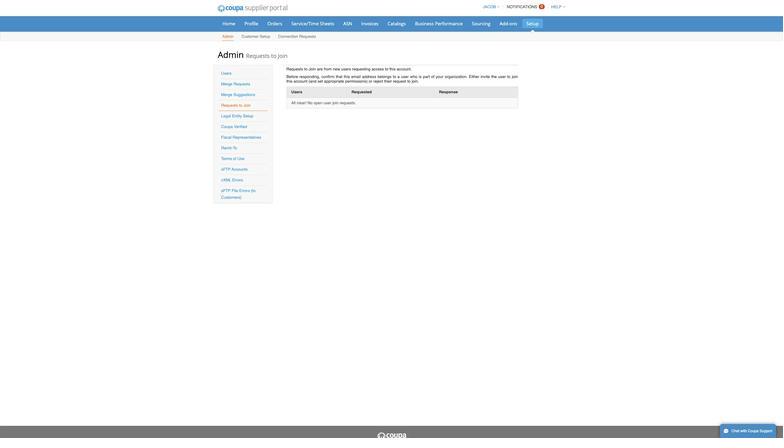 Task type: describe. For each thing, give the bounding box(es) containing it.
coupa verified link
[[221, 124, 247, 129]]

fiscal representatives
[[221, 135, 261, 140]]

all
[[292, 101, 296, 105]]

sftp file errors (to customers) link
[[221, 189, 256, 200]]

0 vertical spatial coupa
[[221, 124, 233, 129]]

the
[[492, 74, 497, 79]]

terms
[[221, 157, 232, 161]]

notifications
[[507, 5, 538, 9]]

coupa verified
[[221, 124, 247, 129]]

asn link
[[340, 19, 356, 28]]

requests inside requests to join are from new users requesting access to this account. before responding, confirm that this email address belongs to a user who is part of your organization. either invite the user to join this account (and set appropriate permissions) or reject their request to join.
[[287, 67, 303, 71]]

jacob
[[483, 5, 496, 9]]

organization.
[[445, 74, 468, 79]]

legal entity setup link
[[221, 114, 254, 118]]

1 horizontal spatial users
[[292, 90, 303, 94]]

join.
[[412, 79, 419, 84]]

admin for admin requests to join
[[218, 49, 244, 60]]

1 vertical spatial of
[[233, 157, 237, 161]]

their
[[385, 79, 392, 84]]

set
[[318, 79, 323, 84]]

0
[[541, 4, 543, 9]]

business performance
[[415, 20, 463, 27]]

entity
[[232, 114, 242, 118]]

is
[[419, 74, 422, 79]]

errors inside sftp file errors (to customers)
[[239, 189, 250, 193]]

service/time sheets
[[292, 20, 334, 27]]

1 vertical spatial coupa supplier portal image
[[377, 432, 407, 438]]

join for requests to join
[[244, 103, 251, 108]]

cxml
[[221, 178, 231, 182]]

response
[[439, 90, 458, 94]]

requests to join are from new users requesting access to this account. before responding, confirm that this email address belongs to a user who is part of your organization. either invite the user to join this account (and set appropriate permissions) or reject their request to join.
[[287, 67, 518, 84]]

2 vertical spatial setup
[[243, 114, 254, 118]]

help link
[[549, 5, 566, 9]]

add-
[[500, 20, 510, 27]]

of inside requests to join are from new users requesting access to this account. before responding, confirm that this email address belongs to a user who is part of your organization. either invite the user to join this account (and set appropriate permissions) or reject their request to join.
[[432, 74, 435, 79]]

orders
[[268, 20, 283, 27]]

jacob link
[[480, 5, 500, 9]]

a
[[398, 74, 400, 79]]

before
[[287, 74, 298, 79]]

sftp accounts link
[[221, 167, 248, 172]]

home link
[[219, 19, 239, 28]]

clear!
[[297, 101, 307, 105]]

1 horizontal spatial user
[[401, 74, 409, 79]]

who
[[410, 74, 418, 79]]

admin link
[[222, 33, 234, 41]]

setup link
[[523, 19, 543, 28]]

open
[[314, 101, 323, 105]]

your
[[436, 74, 444, 79]]

navigation containing notifications 0
[[480, 1, 566, 13]]

admin for admin
[[223, 34, 234, 39]]

with
[[741, 429, 748, 434]]

merge for merge suggestions
[[221, 92, 233, 97]]

merge suggestions link
[[221, 92, 256, 97]]

requested
[[352, 90, 372, 94]]

invite
[[481, 74, 490, 79]]

business
[[415, 20, 434, 27]]

remit-
[[221, 146, 233, 150]]

merge for merge requests
[[221, 82, 233, 86]]

merge requests link
[[221, 82, 250, 86]]

address
[[362, 74, 377, 79]]

no
[[308, 101, 313, 105]]

admin requests to join
[[218, 49, 288, 60]]

asn
[[344, 20, 352, 27]]

profile
[[245, 20, 259, 27]]

account
[[294, 79, 308, 84]]

confirm
[[322, 74, 335, 79]]

2 horizontal spatial user
[[499, 74, 506, 79]]

new
[[333, 67, 340, 71]]

sftp for sftp file errors (to customers)
[[221, 189, 231, 193]]

remit-to link
[[221, 146, 237, 150]]

sourcing link
[[468, 19, 495, 28]]

cxml errors
[[221, 178, 243, 182]]

0 vertical spatial errors
[[232, 178, 243, 182]]

legal entity setup
[[221, 114, 254, 118]]

chat
[[732, 429, 740, 434]]

notifications 0
[[507, 4, 543, 9]]

legal
[[221, 114, 231, 118]]

2 horizontal spatial setup
[[527, 20, 539, 27]]

requests for connection
[[299, 34, 316, 39]]

representatives
[[233, 135, 261, 140]]

cxml errors link
[[221, 178, 243, 182]]

sftp accounts
[[221, 167, 248, 172]]

users link
[[221, 71, 232, 76]]

(to
[[251, 189, 256, 193]]

request
[[393, 79, 407, 84]]

customer setup
[[242, 34, 270, 39]]

customer setup link
[[241, 33, 271, 41]]

requests for admin
[[246, 52, 270, 59]]



Task type: locate. For each thing, give the bounding box(es) containing it.
service/time sheets link
[[288, 19, 338, 28]]

chat with coupa support button
[[721, 424, 777, 438]]

requests for merge
[[234, 82, 250, 86]]

connection
[[278, 34, 298, 39]]

account.
[[397, 67, 412, 71]]

suggestions
[[234, 92, 256, 97]]

0 vertical spatial sftp
[[221, 167, 231, 172]]

fiscal
[[221, 135, 232, 140]]

1 vertical spatial users
[[292, 90, 303, 94]]

merge requests
[[221, 82, 250, 86]]

admin down admin link
[[218, 49, 244, 60]]

business performance link
[[411, 19, 467, 28]]

requests
[[299, 34, 316, 39], [246, 52, 270, 59], [287, 67, 303, 71], [234, 82, 250, 86], [221, 103, 238, 108]]

requests up suggestions
[[234, 82, 250, 86]]

0 vertical spatial coupa supplier portal image
[[213, 1, 292, 16]]

email
[[352, 74, 361, 79]]

admin down home
[[223, 34, 234, 39]]

join left "are"
[[309, 67, 316, 71]]

1 vertical spatial admin
[[218, 49, 244, 60]]

1 vertical spatial errors
[[239, 189, 250, 193]]

2 sftp from the top
[[221, 189, 231, 193]]

join right the at the right top of page
[[512, 74, 518, 79]]

users up "merge requests" link
[[221, 71, 232, 76]]

terms of use
[[221, 157, 245, 161]]

connection requests link
[[278, 33, 316, 41]]

requests up "before"
[[287, 67, 303, 71]]

users
[[221, 71, 232, 76], [292, 90, 303, 94]]

0 horizontal spatial join
[[333, 101, 339, 105]]

requests up legal
[[221, 103, 238, 108]]

1 horizontal spatial this
[[344, 74, 350, 79]]

customers)
[[221, 195, 242, 200]]

service/time
[[292, 20, 319, 27]]

admin
[[223, 34, 234, 39], [218, 49, 244, 60]]

fiscal representatives link
[[221, 135, 261, 140]]

join inside requests to join are from new users requesting access to this account. before responding, confirm that this email address belongs to a user who is part of your organization. either invite the user to join this account (and set appropriate permissions) or reject their request to join.
[[512, 74, 518, 79]]

0 horizontal spatial users
[[221, 71, 232, 76]]

of left "use"
[[233, 157, 237, 161]]

setup
[[527, 20, 539, 27], [260, 34, 270, 39], [243, 114, 254, 118]]

join
[[512, 74, 518, 79], [333, 101, 339, 105]]

0 vertical spatial merge
[[221, 82, 233, 86]]

help
[[552, 5, 562, 9]]

user
[[401, 74, 409, 79], [499, 74, 506, 79], [324, 101, 332, 105]]

coupa right the with
[[749, 429, 759, 434]]

setup right entity
[[243, 114, 254, 118]]

access
[[372, 67, 384, 71]]

profile link
[[241, 19, 262, 28]]

0 horizontal spatial coupa supplier portal image
[[213, 1, 292, 16]]

either
[[469, 74, 480, 79]]

1 horizontal spatial join
[[512, 74, 518, 79]]

errors down accounts
[[232, 178, 243, 182]]

sftp for sftp accounts
[[221, 167, 231, 172]]

1 merge from the top
[[221, 82, 233, 86]]

connection requests
[[278, 34, 316, 39]]

join for requests to join are from new users requesting access to this account. before responding, confirm that this email address belongs to a user who is part of your organization. either invite the user to join this account (and set appropriate permissions) or reject their request to join.
[[309, 67, 316, 71]]

join left requests.
[[333, 101, 339, 105]]

user right a
[[401, 74, 409, 79]]

catalogs link
[[384, 19, 410, 28]]

performance
[[435, 20, 463, 27]]

1 vertical spatial coupa
[[749, 429, 759, 434]]

2 merge from the top
[[221, 92, 233, 97]]

are
[[317, 67, 323, 71]]

orders link
[[264, 19, 286, 28]]

user right open
[[324, 101, 332, 105]]

1 vertical spatial join
[[309, 67, 316, 71]]

0 horizontal spatial setup
[[243, 114, 254, 118]]

0 vertical spatial join
[[512, 74, 518, 79]]

remit-to
[[221, 146, 237, 150]]

requesting
[[352, 67, 371, 71]]

use
[[238, 157, 245, 161]]

to inside admin requests to join
[[271, 52, 277, 59]]

coupa inside button
[[749, 429, 759, 434]]

all clear! no open user join requests.
[[292, 101, 356, 105]]

0 horizontal spatial user
[[324, 101, 332, 105]]

file
[[232, 189, 238, 193]]

0 vertical spatial setup
[[527, 20, 539, 27]]

permissions)
[[345, 79, 368, 84]]

1 vertical spatial sftp
[[221, 189, 231, 193]]

requests to join link
[[221, 103, 251, 108]]

or
[[369, 79, 373, 84]]

setup right customer
[[260, 34, 270, 39]]

setup down notifications 0
[[527, 20, 539, 27]]

requests down service/time
[[299, 34, 316, 39]]

sourcing
[[472, 20, 491, 27]]

from
[[324, 67, 332, 71]]

join
[[278, 52, 288, 59], [309, 67, 316, 71], [244, 103, 251, 108]]

0 vertical spatial users
[[221, 71, 232, 76]]

1 vertical spatial join
[[333, 101, 339, 105]]

this up belongs
[[390, 67, 396, 71]]

add-ons link
[[496, 19, 522, 28]]

add-ons
[[500, 20, 518, 27]]

1 horizontal spatial of
[[432, 74, 435, 79]]

1 horizontal spatial setup
[[260, 34, 270, 39]]

merge down merge requests
[[221, 92, 233, 97]]

users down account
[[292, 90, 303, 94]]

(and
[[309, 79, 317, 84]]

2 vertical spatial join
[[244, 103, 251, 108]]

0 horizontal spatial this
[[287, 79, 293, 84]]

0 vertical spatial admin
[[223, 34, 234, 39]]

errors left (to
[[239, 189, 250, 193]]

responding,
[[300, 74, 320, 79]]

this down the users
[[344, 74, 350, 79]]

join inside requests to join are from new users requesting access to this account. before responding, confirm that this email address belongs to a user who is part of your organization. either invite the user to join this account (and set appropriate permissions) or reject their request to join.
[[309, 67, 316, 71]]

coupa
[[221, 124, 233, 129], [749, 429, 759, 434]]

coupa up fiscal
[[221, 124, 233, 129]]

1 vertical spatial merge
[[221, 92, 233, 97]]

to
[[233, 146, 237, 150]]

of right "part"
[[432, 74, 435, 79]]

join down suggestions
[[244, 103, 251, 108]]

0 vertical spatial join
[[278, 52, 288, 59]]

reject
[[374, 79, 383, 84]]

0 horizontal spatial of
[[233, 157, 237, 161]]

1 sftp from the top
[[221, 167, 231, 172]]

0 horizontal spatial coupa
[[221, 124, 233, 129]]

user right the at the right top of page
[[499, 74, 506, 79]]

home
[[223, 20, 236, 27]]

1 horizontal spatial coupa supplier portal image
[[377, 432, 407, 438]]

terms of use link
[[221, 157, 245, 161]]

1 vertical spatial setup
[[260, 34, 270, 39]]

2 horizontal spatial this
[[390, 67, 396, 71]]

this left account
[[287, 79, 293, 84]]

sheets
[[320, 20, 334, 27]]

0 horizontal spatial join
[[244, 103, 251, 108]]

sftp up cxml at left
[[221, 167, 231, 172]]

join inside admin requests to join
[[278, 52, 288, 59]]

2 horizontal spatial join
[[309, 67, 316, 71]]

verified
[[234, 124, 247, 129]]

1 horizontal spatial coupa
[[749, 429, 759, 434]]

this
[[390, 67, 396, 71], [344, 74, 350, 79], [287, 79, 293, 84]]

navigation
[[480, 1, 566, 13]]

merge suggestions
[[221, 92, 256, 97]]

sftp inside sftp file errors (to customers)
[[221, 189, 231, 193]]

join down the connection
[[278, 52, 288, 59]]

1 horizontal spatial join
[[278, 52, 288, 59]]

requests inside admin requests to join
[[246, 52, 270, 59]]

chat with coupa support
[[732, 429, 773, 434]]

catalogs
[[388, 20, 406, 27]]

ons
[[510, 20, 518, 27]]

coupa supplier portal image
[[213, 1, 292, 16], [377, 432, 407, 438]]

appropriate
[[324, 79, 344, 84]]

sftp up customers)
[[221, 189, 231, 193]]

requests down customer setup link on the top left of the page
[[246, 52, 270, 59]]

part
[[423, 74, 430, 79]]

0 vertical spatial of
[[432, 74, 435, 79]]

invoices
[[362, 20, 379, 27]]

merge down users link
[[221, 82, 233, 86]]



Task type: vqa. For each thing, say whether or not it's contained in the screenshot.
'T & B Enterprises' image
no



